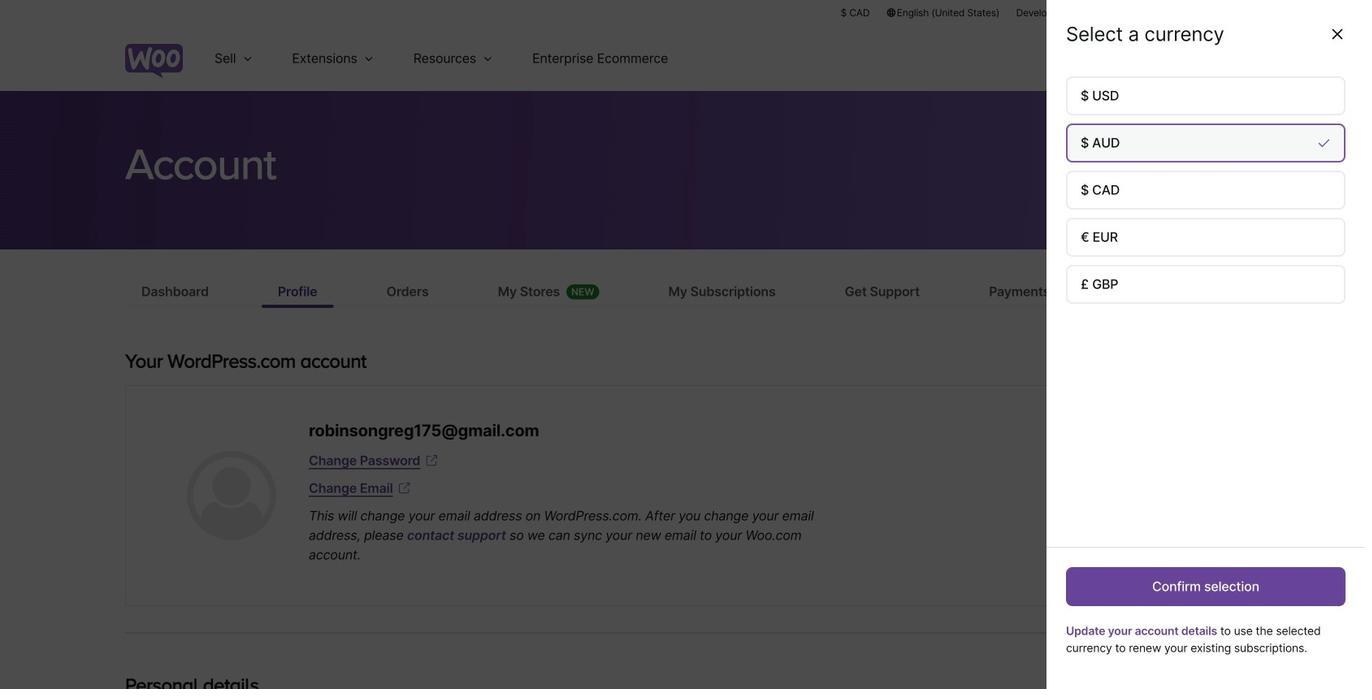 Task type: vqa. For each thing, say whether or not it's contained in the screenshot.
external link image
yes



Task type: locate. For each thing, give the bounding box(es) containing it.
search image
[[1173, 46, 1199, 72]]

open account menu image
[[1214, 46, 1240, 72]]

close selector image
[[1329, 26, 1346, 42]]



Task type: describe. For each thing, give the bounding box(es) containing it.
gravatar image image
[[187, 451, 276, 540]]

external link image
[[396, 480, 413, 497]]

external link image
[[424, 453, 440, 469]]

service navigation menu element
[[1143, 32, 1240, 85]]



